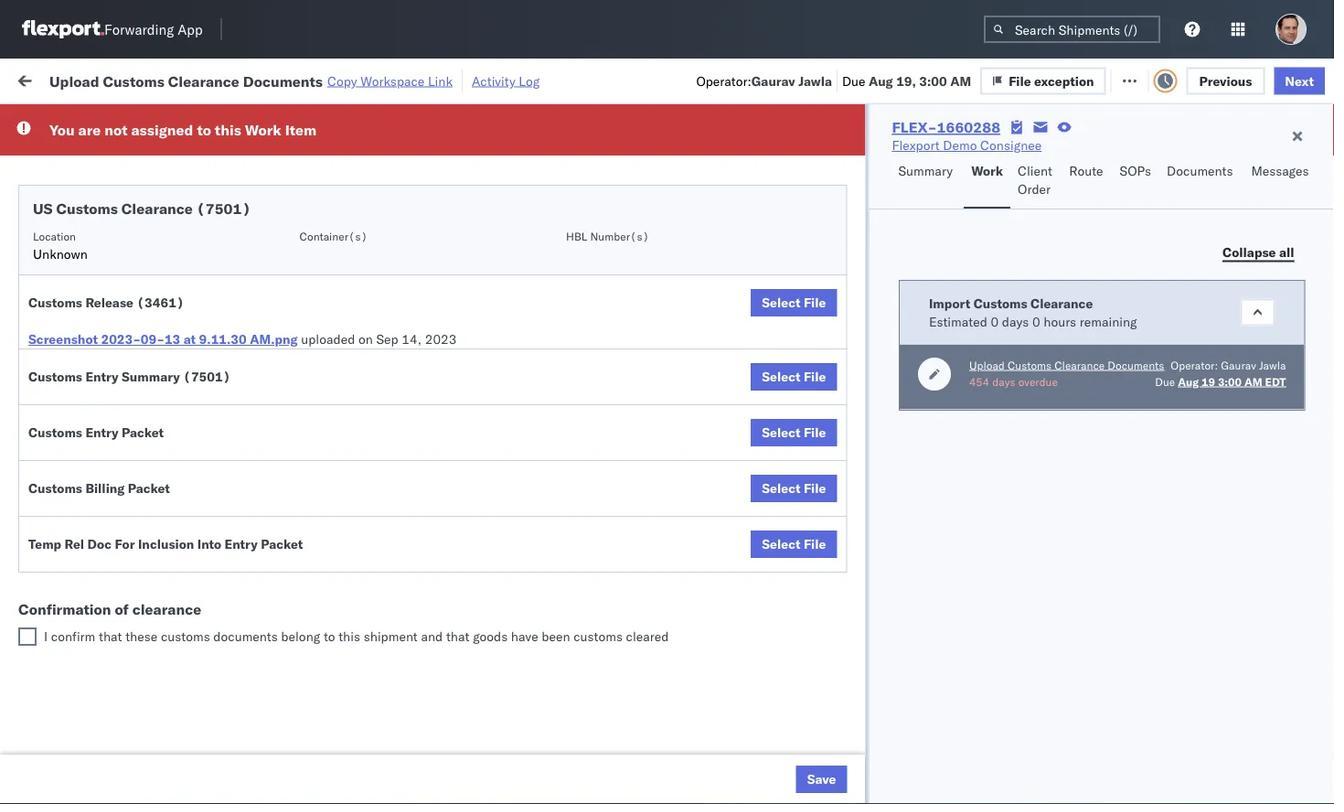 Task type: vqa. For each thing, say whether or not it's contained in the screenshot.
fourth Select from the bottom
yes



Task type: locate. For each thing, give the bounding box(es) containing it.
1 customs from the left
[[161, 628, 210, 645]]

import up estimated
[[929, 295, 970, 311]]

0 horizontal spatial operator:
[[697, 73, 752, 89]]

1 vertical spatial flexport demo consignee
[[679, 545, 829, 561]]

file for customs entry packet
[[804, 424, 826, 440]]

0 vertical spatial c/o
[[983, 746, 1005, 762]]

1 confirm pickup from los angeles, ca link from the top
[[42, 373, 260, 409]]

ca up confirm delivery
[[42, 432, 59, 448]]

products,
[[831, 142, 887, 158]]

lagerfeld for schedule pickup from amsterdam airport schiphol, haarlemmermeer
[[825, 786, 879, 802]]

delivery
[[100, 141, 147, 157], [100, 222, 147, 238], [100, 343, 147, 359], [92, 463, 139, 479], [136, 504, 183, 520], [100, 745, 147, 761]]

message
[[245, 71, 296, 87]]

ocean fcl for 3:00 am est, feb 25, 2023
[[560, 464, 624, 480]]

airport inside schedule pickup from amsterdam airport schiphol, haarlemmermeer
[[42, 795, 83, 804]]

5 schedule from the top
[[42, 343, 96, 359]]

2 vertical spatial flxt00001977
[[1246, 424, 1335, 440]]

0 horizontal spatial otter
[[679, 142, 709, 158]]

1 ocean fcl from the top
[[560, 464, 624, 480]]

resize handle column header
[[262, 142, 284, 804], [465, 142, 487, 804], [529, 142, 551, 804], [648, 142, 670, 804], [767, 142, 789, 804], [950, 142, 972, 804], [1096, 142, 1118, 804], [1215, 142, 1237, 804], [1302, 142, 1324, 804]]

1 karl from the top
[[798, 746, 821, 762]]

status : ready for work, blocked, in progress
[[99, 113, 331, 127]]

1 select from the top
[[762, 295, 801, 311]]

schedule delivery appointment button up schedule pickup from amsterdam airport schiphol, haarlemmermeer
[[42, 744, 225, 764]]

1 vertical spatial 3:30
[[295, 223, 322, 239]]

integration test account - western digital down the llc
[[798, 183, 1044, 199]]

2097290
[[1049, 786, 1105, 802]]

1 western from the top
[[955, 183, 1003, 199]]

1 vertical spatial flexport
[[679, 545, 727, 561]]

work inside button
[[972, 163, 1004, 179]]

1977428 down 2150210
[[1049, 303, 1105, 319]]

1 resize handle column header from the left
[[262, 142, 284, 804]]

3, for amsterdam
[[407, 786, 419, 802]]

1 schedule pickup from los angeles, ca from the top
[[42, 293, 247, 328]]

documents down unknown
[[42, 271, 108, 287]]

otter for otter products - test account
[[679, 142, 709, 158]]

maeu1234567 up 'demu1232567'
[[1127, 343, 1220, 359]]

customs
[[103, 72, 165, 90], [56, 199, 118, 218], [87, 253, 138, 269], [28, 295, 82, 311], [974, 295, 1027, 311], [1008, 358, 1052, 372], [28, 369, 82, 385], [28, 424, 82, 440], [28, 480, 82, 496]]

0 horizontal spatial summary
[[122, 369, 180, 385]]

2 ocean fcl from the top
[[560, 625, 624, 641]]

schedule delivery appointment button up customs entry summary (7501)
[[42, 342, 225, 362]]

select file for temp rel doc for inclusion into entry packet
[[762, 536, 826, 552]]

delivery up temp rel doc for inclusion into entry packet
[[136, 504, 183, 520]]

1 vertical spatial packet
[[128, 480, 170, 496]]

3 confirm from the top
[[42, 463, 89, 479]]

import inside 'button'
[[154, 71, 195, 87]]

appointment down you are not assigned to this work item
[[150, 141, 225, 157]]

schedule delivery appointment link for 2:59
[[42, 140, 225, 159]]

summary down 09-
[[122, 369, 180, 385]]

select file button for customs entry packet
[[751, 419, 837, 446]]

1 vertical spatial on
[[359, 331, 373, 347]]

to
[[197, 121, 211, 139], [324, 628, 335, 645]]

confirm pickup from los angeles, ca link down 09-
[[42, 373, 260, 409]]

confirm pickup from los angeles, ca button for bookings test consignee
[[42, 373, 260, 411]]

0 vertical spatial 1:44 pm est, mar 3, 2023
[[295, 746, 454, 762]]

risk
[[386, 71, 407, 87]]

on right link
[[455, 71, 470, 87]]

upload customs clearance documents operator: gaurav jawla
[[969, 358, 1286, 372]]

-
[[768, 142, 776, 158], [943, 183, 951, 199], [943, 223, 951, 239], [824, 263, 832, 279], [943, 263, 951, 279], [742, 303, 750, 319], [861, 303, 869, 319], [742, 344, 750, 360], [861, 344, 869, 360], [742, 424, 750, 440], [861, 424, 869, 440], [824, 505, 832, 521], [943, 505, 951, 521]]

clearance
[[168, 72, 240, 90], [122, 199, 193, 218], [142, 253, 200, 269], [1031, 295, 1093, 311], [1055, 358, 1105, 372]]

import
[[154, 71, 195, 87], [929, 295, 970, 311]]

pickup inside schedule pickup from amsterdam airport schiphol, haarlemmermeer
[[100, 776, 139, 792]]

western down flex
[[955, 183, 1003, 199]]

10 schedule from the top
[[42, 776, 96, 792]]

4 schedule delivery appointment from the top
[[42, 745, 225, 761]]

am down progress
[[326, 142, 347, 158]]

1 horizontal spatial client
[[1018, 163, 1053, 179]]

2 that from the left
[[446, 628, 470, 645]]

2 c/o from the top
[[983, 786, 1005, 802]]

entry right into
[[225, 536, 258, 552]]

file for customs entry summary (7501)
[[804, 369, 826, 385]]

pickup up schiphol,
[[100, 776, 139, 792]]

2 3:30 from the top
[[295, 223, 322, 239]]

1 1:44 from the top
[[295, 746, 322, 762]]

0 vertical spatial international
[[42, 191, 116, 207]]

0 horizontal spatial client
[[679, 150, 708, 163]]

app
[[178, 21, 203, 38]]

1 confirm pickup from los angeles, ca from the top
[[42, 374, 239, 408]]

2 select file from the top
[[762, 369, 826, 385]]

454
[[969, 375, 990, 388]]

due
[[843, 73, 866, 89], [1155, 375, 1175, 388]]

appointment up amsterdam
[[150, 745, 225, 761]]

work,
[[192, 113, 221, 127]]

1 vertical spatial 3:30 pm est, feb 17, 2023
[[295, 223, 460, 239]]

upload up by: on the top of the page
[[49, 72, 99, 90]]

import work button
[[147, 59, 238, 100]]

order
[[1018, 181, 1051, 197]]

schedule delivery appointment link up customs entry summary (7501)
[[42, 342, 225, 360]]

uploaded
[[301, 331, 355, 347]]

0 vertical spatial lagerfeld
[[825, 746, 879, 762]]

0 horizontal spatial upload customs clearance documents button
[[42, 252, 260, 290]]

client up order
[[1018, 163, 1053, 179]]

2 vertical spatial international
[[882, 786, 956, 802]]

1988285
[[1049, 142, 1105, 158]]

am down "12:00"
[[326, 545, 347, 561]]

select file
[[762, 295, 826, 311], [762, 369, 826, 385], [762, 424, 826, 440], [762, 480, 826, 496], [762, 536, 826, 552]]

resize handle column header for container numbers
[[1215, 142, 1237, 804]]

schedule pickup from los angeles, ca link for 1st schedule pickup from los angeles, ca button
[[42, 292, 260, 329]]

upload for upload customs clearance documents copy workspace link
[[49, 72, 99, 90]]

packet
[[122, 424, 164, 440], [128, 480, 170, 496], [261, 536, 303, 552]]

1 vertical spatial at
[[184, 331, 196, 347]]

am.png
[[250, 331, 298, 347]]

forwarding app link
[[22, 20, 203, 38]]

to right belong
[[324, 628, 335, 645]]

0 horizontal spatial on
[[359, 331, 373, 347]]

flex
[[981, 150, 1001, 163]]

1 017482927423 from the top
[[1246, 263, 1335, 279]]

2 air from the top
[[560, 223, 576, 239]]

0 vertical spatial 3:30
[[295, 183, 322, 199]]

operator:
[[697, 73, 752, 89], [1171, 358, 1218, 372]]

1 2:59 from the top
[[295, 142, 322, 158]]

2 confirm pickup from los angeles, ca button from the top
[[42, 413, 260, 451]]

clearance inside import customs clearance estimated 0 days 0 hours remaining
[[1031, 295, 1093, 311]]

documents down container
[[1167, 163, 1234, 179]]

2 select file button from the top
[[751, 363, 837, 391]]

1 lagerfeld from the top
[[825, 746, 879, 762]]

los
[[172, 172, 193, 188], [172, 293, 193, 309], [165, 374, 186, 390], [165, 414, 186, 430], [172, 535, 193, 551], [172, 575, 193, 591], [172, 615, 193, 631]]

operator: up products
[[697, 73, 752, 89]]

1 vertical spatial aug
[[1178, 375, 1199, 388]]

flxt00001977 up edt
[[1246, 344, 1335, 360]]

karl for schedule pickup from amsterdam airport schiphol, haarlemmermeer
[[798, 786, 821, 802]]

flex-1988285
[[1010, 142, 1105, 158]]

1 vertical spatial schedule pickup from los angeles, ca button
[[42, 574, 260, 612]]

international for schedule delivery appointment
[[882, 746, 956, 762]]

select for customs entry summary (7501)
[[762, 369, 801, 385]]

schedule delivery appointment button for 10:30 pm est, feb 21, 2023
[[42, 342, 225, 362]]

resize handle column header for mode
[[648, 142, 670, 804]]

2 flxt00001977 from the top
[[1246, 344, 1335, 360]]

delivery up billing
[[92, 463, 139, 479]]

Search Work text field
[[720, 65, 920, 93]]

feb up 28,
[[387, 505, 410, 521]]

air for schedule delivery appointment
[[560, 746, 576, 762]]

documents for upload customs clearance documents operator: gaurav jawla
[[1108, 358, 1164, 372]]

due for due aug 19 3:00 am edt
[[1155, 375, 1175, 388]]

0 horizontal spatial gaurav
[[752, 73, 796, 89]]

flex- for confirm pickup from los angeles, ca button associated with bookings test consignee
[[1010, 384, 1049, 400]]

1 karl lagerfeld international b.v c/o bleckmann from the top
[[798, 746, 1073, 762]]

los up the 13
[[172, 293, 193, 309]]

4 schedule pickup from los angeles, ca from the top
[[42, 615, 247, 650]]

0 horizontal spatial due
[[843, 73, 866, 89]]

pickup down "workitem" button
[[100, 172, 139, 188]]

4 schedule delivery appointment button from the top
[[42, 744, 225, 764]]

flex-1977428
[[1010, 303, 1105, 319], [1010, 344, 1105, 360]]

hours
[[1044, 313, 1076, 329]]

1 bleckmann from the top
[[1008, 746, 1073, 762]]

1 confirm pickup from los angeles, ca button from the top
[[42, 373, 260, 411]]

otter for otter products, llc
[[798, 142, 828, 158]]

4 select from the top
[[762, 480, 801, 496]]

customs down clearance
[[161, 628, 210, 645]]

0 vertical spatial to
[[197, 121, 211, 139]]

flxt00001977 down the all
[[1246, 303, 1335, 319]]

fcl for 3:00 am est, feb 25, 2023
[[601, 464, 624, 480]]

1 horizontal spatial otter
[[798, 142, 828, 158]]

3 air from the top
[[560, 263, 576, 279]]

select for customs billing packet
[[762, 480, 801, 496]]

0 vertical spatial 17,
[[406, 142, 426, 158]]

1 vertical spatial confirm pickup from los angeles, ca button
[[42, 413, 260, 451]]

1 vertical spatial jawla
[[1259, 358, 1286, 372]]

edt
[[1265, 375, 1286, 388]]

ocean lcl
[[560, 142, 623, 158], [560, 344, 623, 360]]

0 vertical spatial on
[[455, 71, 470, 87]]

documents
[[243, 72, 323, 90], [1167, 163, 1234, 179], [42, 271, 108, 287], [1108, 358, 1164, 372]]

10:30 pm est, feb 21, 2023
[[295, 344, 468, 360]]

am left edt
[[1245, 375, 1263, 388]]

1 vertical spatial gaurav
[[1221, 358, 1256, 372]]

3:30 pm est, feb 17, 2023 up 3:00 pm est, feb 20, 2023
[[295, 223, 460, 239]]

3 schedule delivery appointment from the top
[[42, 343, 225, 359]]

2 schedule delivery appointment button from the top
[[42, 221, 225, 241]]

3:00 up "12:00"
[[295, 464, 322, 480]]

2 otter from the left
[[798, 142, 828, 158]]

bookings test consignee
[[679, 384, 825, 400], [798, 384, 944, 400], [679, 464, 825, 480], [798, 464, 944, 480], [798, 545, 944, 561], [798, 585, 944, 601], [798, 625, 944, 641], [798, 666, 944, 682], [798, 706, 944, 722]]

0 horizontal spatial work
[[199, 71, 231, 87]]

2:59 for 2:59 am est, feb 28, 2023
[[295, 545, 322, 561]]

pickup down "upload proof of delivery" button
[[100, 535, 139, 551]]

1:44
[[295, 746, 322, 762], [295, 786, 322, 802]]

confirmation of clearance
[[18, 600, 201, 618]]

3 select from the top
[[762, 424, 801, 440]]

of up these
[[115, 600, 129, 618]]

2 schedule pickup from los angeles, ca button from the top
[[42, 574, 260, 612]]

pickup inside schedule pickup from los angeles international airport
[[100, 172, 139, 188]]

1 horizontal spatial 0
[[1032, 313, 1040, 329]]

07492792403 for schedule delivery appointment
[[1246, 746, 1333, 762]]

2 schedule pickup from los angeles, ca from the top
[[42, 535, 247, 569]]

2 lagerfeld from the top
[[825, 786, 879, 802]]

1 schedule delivery appointment button from the top
[[42, 140, 225, 161]]

confirm pickup from los angeles, ca button
[[42, 373, 260, 411], [42, 413, 260, 451]]

0 vertical spatial flexport
[[892, 137, 940, 153]]

0 horizontal spatial jawla
[[799, 73, 832, 89]]

confirm pickup from los angeles, ca button down customs entry summary (7501)
[[42, 413, 260, 451]]

assigned
[[131, 121, 193, 139]]

17, up 20,
[[405, 223, 425, 239]]

1 air from the top
[[560, 183, 576, 199]]

ca up customs entry packet
[[42, 392, 59, 408]]

0 vertical spatial fcl
[[601, 464, 624, 480]]

0 vertical spatial flexport demo consignee
[[892, 137, 1042, 153]]

1 ocean lcl from the top
[[560, 142, 623, 158]]

2 ocean lcl from the top
[[560, 344, 623, 360]]

select file for customs entry packet
[[762, 424, 826, 440]]

confirm pickup from los angeles, ca down customs entry summary (7501)
[[42, 414, 239, 448]]

12:00 pm est, feb 25, 2023
[[295, 505, 468, 521]]

upload customs clearance documents button up flex-1911408
[[969, 358, 1164, 374]]

2 vertical spatial schedule pickup from los angeles, ca button
[[42, 614, 260, 653]]

17, down deadline button
[[405, 183, 425, 199]]

4 schedule delivery appointment link from the top
[[42, 744, 225, 763]]

otter left name
[[679, 142, 709, 158]]

delivery down us customs clearance (7501)
[[100, 222, 147, 238]]

fcl
[[601, 464, 624, 480], [601, 625, 624, 641]]

2 horizontal spatial work
[[972, 163, 1004, 179]]

2 vertical spatial 2:59
[[295, 625, 322, 641]]

days right 454
[[992, 375, 1016, 388]]

1 b.v from the top
[[960, 746, 980, 762]]

0 right estimated
[[991, 313, 999, 329]]

confirm up confirm delivery
[[42, 414, 89, 430]]

container numbers button
[[1118, 138, 1219, 171]]

2 maeu1234567 from the top
[[1127, 343, 1220, 359]]

clearance down "workitem" button
[[122, 199, 193, 218]]

flex-1977428 for schedule delivery appointment
[[1010, 344, 1105, 360]]

feb for schedule delivery appointment link associated with 2:59
[[380, 142, 403, 158]]

customs release (3461)
[[28, 295, 184, 311]]

4 appointment from the top
[[150, 745, 225, 761]]

schedule delivery appointment button for 2:59 am est, feb 17, 2023
[[42, 140, 225, 161]]

1 horizontal spatial jawla
[[1259, 358, 1286, 372]]

client name
[[679, 150, 740, 163]]

: left no
[[421, 113, 424, 127]]

0 vertical spatial 3,
[[408, 625, 420, 641]]

packet up upload proof of delivery
[[128, 480, 170, 496]]

feb left 21,
[[387, 344, 410, 360]]

1 maeu1234567 from the top
[[1127, 303, 1220, 319]]

0 horizontal spatial aug
[[869, 73, 894, 89]]

flex- for topmost upload customs clearance documents button
[[1010, 263, 1049, 279]]

confirm inside confirm delivery link
[[42, 463, 89, 479]]

work up status : ready for work, blocked, in progress at the left top of page
[[199, 71, 231, 87]]

2 017482927423 from the top
[[1246, 505, 1335, 521]]

schedule delivery appointment button for 1:44 pm est, mar 3, 2023
[[42, 744, 225, 764]]

3 schedule pickup from los angeles, ca button from the top
[[42, 614, 260, 653]]

3 appointment from the top
[[150, 343, 225, 359]]

1 horizontal spatial aug
[[1178, 375, 1199, 388]]

mode
[[560, 150, 588, 163]]

1 flxt00001977 from the top
[[1246, 303, 1335, 319]]

upload inside 'upload customs clearance documents'
[[42, 253, 84, 269]]

copy
[[328, 73, 357, 89]]

0 vertical spatial confirm pickup from los angeles, ca link
[[42, 373, 260, 409]]

0 vertical spatial at
[[371, 71, 382, 87]]

route
[[1070, 163, 1104, 179]]

5 select from the top
[[762, 536, 801, 552]]

1977428 for schedule delivery appointment
[[1049, 344, 1105, 360]]

0 vertical spatial karl lagerfeld international b.v c/o bleckmann
[[798, 746, 1073, 762]]

1 ca from the top
[[42, 312, 59, 328]]

1 0 from the left
[[991, 313, 999, 329]]

1 vertical spatial 1977428
[[1049, 344, 1105, 360]]

1 otter from the left
[[679, 142, 709, 158]]

feb up 12:00 pm est, feb 25, 2023
[[380, 464, 403, 480]]

1 vertical spatial this
[[339, 628, 360, 645]]

work
[[52, 66, 100, 91]]

this right for
[[215, 121, 241, 139]]

confirm pickup from los angeles, ca link
[[42, 373, 260, 409], [42, 413, 260, 450]]

1 horizontal spatial summary
[[899, 163, 953, 179]]

upload up the rel
[[42, 504, 84, 520]]

1 1977428 from the top
[[1049, 303, 1105, 319]]

cleared
[[626, 628, 669, 645]]

0 vertical spatial ocean lcl
[[560, 142, 623, 158]]

otter products, llc
[[798, 142, 913, 158]]

0 vertical spatial schedule pickup from los angeles, ca button
[[42, 292, 260, 331]]

2 schedule delivery appointment from the top
[[42, 222, 225, 238]]

3 schedule pickup from los angeles, ca link from the top
[[42, 574, 260, 611]]

0 vertical spatial 25,
[[406, 464, 426, 480]]

pm for the upload customs clearance documents link
[[326, 263, 346, 279]]

2 vertical spatial 3,
[[407, 786, 419, 802]]

temp
[[28, 536, 61, 552]]

international for schedule pickup from amsterdam airport schiphol, haarlemmermeer
[[882, 786, 956, 802]]

import for import work
[[154, 71, 195, 87]]

status
[[99, 113, 131, 127]]

billing
[[85, 480, 125, 496]]

feb for confirm delivery link
[[380, 464, 403, 480]]

ca down the 'temp' at the bottom of the page
[[42, 553, 59, 569]]

flex- for the schedule pickup from amsterdam airport schiphol, haarlemmermeer button on the left bottom of page
[[1010, 786, 1049, 802]]

of inside button
[[121, 504, 133, 520]]

you
[[49, 121, 75, 139]]

7 resize handle column header from the left
[[1096, 142, 1118, 804]]

clearance for upload customs clearance documents operator: gaurav jawla
[[1055, 358, 1105, 372]]

1 vertical spatial b.v
[[960, 786, 980, 802]]

confirm pickup from los angeles, ca link for bookings
[[42, 373, 260, 409]]

entry up confirm delivery
[[85, 424, 119, 440]]

1 flex-1977428 from the top
[[1010, 303, 1105, 319]]

2 vertical spatial work
[[972, 163, 1004, 179]]

at left risk
[[371, 71, 382, 87]]

2 vertical spatial packet
[[261, 536, 303, 552]]

: right not
[[131, 113, 134, 127]]

schedule pickup from los angeles, ca link for second schedule pickup from los angeles, ca button from the top
[[42, 574, 260, 611]]

am for 2:59 am est, feb 17, 2023
[[326, 142, 347, 158]]

documents button
[[1160, 155, 1245, 209]]

None checkbox
[[18, 628, 37, 646]]

2:59 down "12:00"
[[295, 545, 322, 561]]

2 07492792403 from the top
[[1246, 786, 1333, 802]]

17, down snoozed : no
[[406, 142, 426, 158]]

from down "workitem" button
[[142, 172, 169, 188]]

1 vertical spatial 2:59
[[295, 545, 322, 561]]

goods
[[473, 628, 508, 645]]

1 vertical spatial western
[[955, 223, 1003, 239]]

2 2:59 from the top
[[295, 545, 322, 561]]

4 resize handle column header from the left
[[648, 142, 670, 804]]

6 schedule from the top
[[42, 535, 96, 551]]

messages button
[[1245, 155, 1319, 209]]

otter products - test account
[[679, 142, 855, 158]]

2 vertical spatial mar
[[379, 786, 404, 802]]

2:59 for 2:59 am est, mar 3, 2023
[[295, 625, 322, 641]]

feb left 20,
[[379, 263, 402, 279]]

1 vertical spatial (7501)
[[183, 369, 231, 385]]

1 c/o from the top
[[983, 746, 1005, 762]]

2 karl from the top
[[798, 786, 821, 802]]

(7501) down angeles
[[197, 199, 251, 218]]

0 vertical spatial flex-1977428
[[1010, 303, 1105, 319]]

schedule delivery appointment button down not
[[42, 140, 225, 161]]

1 : from the left
[[131, 113, 134, 127]]

mar
[[380, 625, 405, 641], [379, 746, 404, 762], [379, 786, 404, 802]]

exception
[[1049, 71, 1108, 87], [1035, 73, 1095, 89]]

los left into
[[172, 535, 193, 551]]

upload customs clearance documents button up (3461)
[[42, 252, 260, 290]]

2 lcl from the top
[[601, 344, 623, 360]]

air for upload customs clearance documents
[[560, 263, 576, 279]]

documents up in
[[243, 72, 323, 90]]

packet down customs entry summary (7501)
[[122, 424, 164, 440]]

1 vertical spatial bleckmann
[[1008, 786, 1073, 802]]

1 horizontal spatial import
[[929, 295, 970, 311]]

on
[[455, 71, 470, 87], [359, 331, 373, 347]]

20,
[[405, 263, 425, 279]]

1 vertical spatial confirm pickup from los angeles, ca link
[[42, 413, 260, 450]]

account
[[806, 142, 855, 158], [892, 183, 940, 199], [892, 223, 940, 239], [773, 263, 821, 279], [892, 263, 940, 279], [781, 303, 830, 319], [900, 303, 949, 319], [781, 344, 830, 360], [900, 344, 949, 360], [781, 424, 830, 440], [900, 424, 949, 440], [773, 505, 821, 521], [892, 505, 940, 521]]

3:30
[[295, 183, 322, 199], [295, 223, 322, 239]]

clearance inside 'upload customs clearance documents'
[[142, 253, 200, 269]]

confirm for demo123
[[42, 374, 89, 390]]

sops button
[[1113, 155, 1160, 209]]

1 vertical spatial flex-1977428
[[1010, 344, 1105, 360]]

1 vertical spatial import
[[929, 295, 970, 311]]

location
[[33, 229, 76, 243]]

schedule inside schedule pickup from amsterdam airport schiphol, haarlemmermeer
[[42, 776, 96, 792]]

resize handle column header for deadline
[[465, 142, 487, 804]]

2 : from the left
[[421, 113, 424, 127]]

confirm pickup from los angeles, ca button down 09-
[[42, 373, 260, 411]]

2:59 for 2:59 am est, feb 17, 2023
[[295, 142, 322, 158]]

1 vertical spatial of
[[115, 600, 129, 618]]

am right belong
[[326, 625, 347, 641]]

454 days overdue
[[969, 375, 1058, 388]]

0 horizontal spatial 0
[[991, 313, 999, 329]]

airport inside schedule pickup from los angeles international airport
[[120, 191, 160, 207]]

1 horizontal spatial that
[[446, 628, 470, 645]]

delivery for 1:44
[[100, 745, 147, 761]]

los up clearance
[[172, 575, 193, 591]]

3:00 right 19
[[1218, 375, 1242, 388]]

import customs clearance estimated 0 days 0 hours remaining
[[929, 295, 1137, 329]]

jawla up otter products, llc
[[799, 73, 832, 89]]

0 vertical spatial digital
[[1006, 183, 1044, 199]]

7 schedule from the top
[[42, 575, 96, 591]]

delivery down not
[[100, 141, 147, 157]]

0 horizontal spatial customs
[[161, 628, 210, 645]]

los left angeles
[[172, 172, 193, 188]]

feb for upload proof of delivery link
[[387, 505, 410, 521]]

this
[[215, 121, 241, 139], [339, 628, 360, 645]]

0 vertical spatial confirm pickup from los angeles, ca button
[[42, 373, 260, 411]]

0 vertical spatial flxt00001977
[[1246, 303, 1335, 319]]

bleckmann for schedule pickup from amsterdam airport schiphol, haarlemmermeer
[[1008, 786, 1073, 802]]

days inside import customs clearance estimated 0 days 0 hours remaining
[[1002, 313, 1029, 329]]

8 resize handle column header from the left
[[1215, 142, 1237, 804]]

screenshot 2023-09-13 at 9.11.30 am.png uploaded on sep 14, 2023
[[28, 331, 457, 347]]

3 2:59 from the top
[[295, 625, 322, 641]]

0 vertical spatial integration test account - western digital
[[798, 183, 1044, 199]]

international inside schedule pickup from los angeles international airport
[[42, 191, 116, 207]]

integration test account - western digital
[[798, 183, 1044, 199], [798, 223, 1044, 239]]

0 vertical spatial entry
[[85, 369, 119, 385]]

schedule delivery appointment link down not
[[42, 140, 225, 159]]

b.v for schedule pickup from amsterdam airport schiphol, haarlemmermeer
[[960, 786, 980, 802]]

2:59 right documents
[[295, 625, 322, 641]]

3 select file from the top
[[762, 424, 826, 440]]

5 air from the top
[[560, 746, 576, 762]]

mar for amsterdam
[[379, 786, 404, 802]]

1 horizontal spatial due
[[1155, 375, 1175, 388]]

2 confirm pickup from los angeles, ca link from the top
[[42, 413, 260, 450]]

karl lagerfeld international b.v c/o bleckmann for schedule delivery appointment
[[798, 746, 1073, 762]]

0 vertical spatial bleckmann
[[1008, 746, 1073, 762]]

import inside import customs clearance estimated 0 days 0 hours remaining
[[929, 295, 970, 311]]

from up clearance
[[142, 575, 169, 591]]

airport left schiphol,
[[42, 795, 83, 804]]

07492792403 for schedule pickup from amsterdam airport schiphol, haarlemmermeer
[[1246, 786, 1333, 802]]

los down customs entry summary (7501)
[[165, 414, 186, 430]]

and
[[421, 628, 443, 645]]

1 ocean from the top
[[560, 142, 597, 158]]

2 ocean from the top
[[560, 344, 597, 360]]

item
[[285, 121, 317, 139]]

select for temp rel doc for inclusion into entry packet
[[762, 536, 801, 552]]

3 schedule pickup from los angeles, ca from the top
[[42, 575, 247, 609]]

1 schedule delivery appointment from the top
[[42, 141, 225, 157]]

2 1977428 from the top
[[1049, 344, 1105, 360]]

demo123
[[1246, 384, 1308, 400]]

5 resize handle column header from the left
[[767, 142, 789, 804]]

karl lagerfeld international b.v c/o bleckmann
[[798, 746, 1073, 762], [798, 786, 1073, 802]]

2:59 am est, mar 3, 2023
[[295, 625, 455, 641]]

ocean for bookings test consignee
[[560, 464, 597, 480]]

customs up estimated
[[974, 295, 1027, 311]]

4 schedule pickup from los angeles, ca link from the top
[[42, 614, 260, 651]]

3 schedule delivery appointment link from the top
[[42, 342, 225, 360]]

for
[[115, 536, 135, 552]]

2 schedule from the top
[[42, 172, 96, 188]]

appointment for 10:30 pm est, feb 21, 2023
[[150, 343, 225, 359]]

lcl
[[601, 142, 623, 158], [601, 344, 623, 360]]

1 that from the left
[[99, 628, 122, 645]]

summary down the llc
[[899, 163, 953, 179]]

schedule pickup from los angeles, ca for 1st schedule pickup from los angeles, ca button from the bottom
[[42, 615, 247, 650]]

action
[[1272, 71, 1312, 87]]

documents inside 'upload customs clearance documents'
[[42, 271, 108, 287]]

0 vertical spatial western
[[955, 183, 1003, 199]]

integration test account - western digital down "summary" button
[[798, 223, 1044, 239]]

17, for schedule delivery appointment
[[406, 142, 426, 158]]

select file button for customs entry summary (7501)
[[751, 363, 837, 391]]

days left hours
[[1002, 313, 1029, 329]]

from left amsterdam
[[142, 776, 169, 792]]

1 horizontal spatial upload customs clearance documents button
[[969, 358, 1164, 374]]

0 vertical spatial karl
[[798, 746, 821, 762]]

from inside schedule pickup from los angeles international airport
[[142, 172, 169, 188]]

ocean for honeywell - test account
[[560, 344, 597, 360]]

0 vertical spatial 1977428
[[1049, 303, 1105, 319]]

0 vertical spatial gaurav
[[752, 73, 796, 89]]

flexport
[[892, 137, 940, 153], [679, 545, 727, 561]]

clearance up (3461)
[[142, 253, 200, 269]]

0 vertical spatial confirm pickup from los angeles, ca
[[42, 374, 239, 408]]

am up "12:00"
[[326, 464, 347, 480]]

1 vertical spatial fcl
[[601, 625, 624, 641]]

work inside 'button'
[[199, 71, 231, 87]]

pm for 10:30 schedule delivery appointment link
[[333, 344, 354, 360]]

blocked,
[[224, 113, 270, 127]]

25, for 3:00 am est, feb 25, 2023
[[406, 464, 426, 480]]

pm for upload proof of delivery link
[[333, 505, 354, 521]]

am
[[951, 73, 972, 89], [326, 142, 347, 158], [1245, 375, 1263, 388], [326, 464, 347, 480], [326, 545, 347, 561], [326, 625, 347, 641]]

4 select file button from the top
[[751, 475, 837, 502]]

gaurav up aug 19 3:00 am edt button
[[1221, 358, 1256, 372]]

los inside schedule pickup from los angeles international airport
[[172, 172, 193, 188]]

flex id
[[981, 150, 1015, 163]]

schedule delivery appointment link
[[42, 140, 225, 159], [42, 221, 225, 239], [42, 342, 225, 360], [42, 744, 225, 763]]



Task type: describe. For each thing, give the bounding box(es) containing it.
ocean lcl for honeywell
[[560, 344, 623, 360]]

customs up status
[[103, 72, 165, 90]]

these
[[125, 628, 158, 645]]

c/o for schedule pickup from amsterdam airport schiphol, haarlemmermeer
[[983, 786, 1005, 802]]

customs up screenshot
[[28, 295, 82, 311]]

feb left 28,
[[380, 545, 403, 561]]

1 horizontal spatial on
[[455, 71, 470, 87]]

187 on track
[[428, 71, 503, 87]]

num
[[1313, 150, 1335, 163]]

3 schedule from the top
[[42, 222, 96, 238]]

1:44 pm est, mar 3, 2023 for schedule pickup from amsterdam airport schiphol, haarlemmermeer
[[295, 786, 454, 802]]

flxt00001977 for schedule delivery appointment
[[1246, 344, 1335, 360]]

2 digital from the top
[[1006, 223, 1044, 239]]

1 integration test account - western digital from the top
[[798, 183, 1044, 199]]

0 horizontal spatial flexport
[[679, 545, 727, 561]]

187
[[428, 71, 452, 87]]

5 ca from the top
[[42, 593, 59, 609]]

summary inside button
[[899, 163, 953, 179]]

25, for 12:00 pm est, feb 25, 2023
[[413, 505, 433, 521]]

batch
[[1233, 71, 1269, 87]]

customs up location
[[56, 199, 118, 218]]

screenshot
[[28, 331, 98, 347]]

delivery for 2:59
[[100, 141, 147, 157]]

ocean fcl for 2:59 am est, mar 3, 2023
[[560, 625, 624, 641]]

pickup right the confirm
[[100, 615, 139, 631]]

pickup down the 2023-
[[92, 374, 132, 390]]

documents
[[213, 628, 278, 645]]

hbl
[[566, 229, 588, 243]]

collapse all
[[1223, 244, 1295, 260]]

progress
[[285, 113, 331, 127]]

1 horizontal spatial gaurav
[[1221, 358, 1256, 372]]

4 ca from the top
[[42, 553, 59, 569]]

2 customs from the left
[[574, 628, 623, 645]]

pickup up confirmation of clearance
[[100, 575, 139, 591]]

1:44 for schedule delivery appointment
[[295, 746, 322, 762]]

karl lagerfeld international b.v c/o bleckmann for schedule pickup from amsterdam airport schiphol, haarlemmermeer
[[798, 786, 1073, 802]]

id
[[1004, 150, 1015, 163]]

select file button for customs billing packet
[[751, 475, 837, 502]]

upload for upload customs clearance documents operator: gaurav jawla
[[969, 358, 1005, 372]]

(7501) for customs entry summary (7501)
[[183, 369, 231, 385]]

from right for
[[142, 535, 169, 551]]

0 vertical spatial this
[[215, 121, 241, 139]]

sops
[[1120, 163, 1152, 179]]

flex- for the schedule delivery appointment button related to 2:59 am est, feb 17, 2023
[[1010, 142, 1049, 158]]

778
[[344, 71, 368, 87]]

mbl/mawb num
[[1246, 150, 1335, 163]]

i
[[44, 628, 48, 645]]

2001714
[[1049, 183, 1105, 199]]

client order
[[1018, 163, 1053, 197]]

0 horizontal spatial to
[[197, 121, 211, 139]]

los down the 13
[[165, 374, 186, 390]]

flxt00001977 for confirm pickup from los angeles, ca
[[1246, 424, 1335, 440]]

confirm pickup from los angeles, ca for bookings
[[42, 374, 239, 408]]

due for due aug 19, 3:00 am
[[843, 73, 866, 89]]

confirm delivery
[[42, 463, 139, 479]]

hbl number(s)
[[566, 229, 649, 243]]

ready
[[139, 113, 172, 127]]

upload proof of delivery
[[42, 504, 183, 520]]

(10)
[[296, 71, 328, 87]]

flex- for 1st schedule pickup from los angeles, ca button
[[1010, 303, 1049, 319]]

air for schedule pickup from amsterdam airport schiphol, haarlemmermeer
[[560, 786, 576, 802]]

appointment for 2:59 am est, feb 17, 2023
[[150, 141, 225, 157]]

1 vertical spatial summary
[[122, 369, 180, 385]]

1 vertical spatial upload customs clearance documents button
[[969, 358, 1164, 374]]

1 vertical spatial mar
[[379, 746, 404, 762]]

due aug 19 3:00 am edt
[[1155, 375, 1286, 388]]

1977428 for schedule pickup from los angeles, ca
[[1049, 303, 1105, 319]]

flexport. image
[[22, 20, 104, 38]]

schedule pickup from los angeles international airport
[[42, 172, 243, 207]]

4 schedule from the top
[[42, 293, 96, 309]]

from down 09-
[[135, 374, 162, 390]]

0 vertical spatial operator:
[[697, 73, 752, 89]]

confirm pickup from los angeles, ca button for honeywell - test account
[[42, 413, 260, 451]]

flexport demo consignee link
[[892, 136, 1042, 155]]

aug for 19
[[1178, 375, 1199, 388]]

select file button for customs release (3461)
[[751, 289, 837, 317]]

2 ca from the top
[[42, 392, 59, 408]]

link
[[428, 73, 453, 89]]

snoozed
[[378, 113, 421, 127]]

2 appointment from the top
[[150, 222, 225, 238]]

file for customs billing packet
[[804, 480, 826, 496]]

feb for the upload customs clearance documents link
[[379, 263, 402, 279]]

schedule delivery appointment for 2:59 am est, feb 17, 2023
[[42, 141, 225, 157]]

1 vertical spatial days
[[992, 375, 1016, 388]]

am for 2:59 am est, mar 3, 2023
[[326, 625, 347, 641]]

confirm
[[51, 628, 95, 645]]

consignee button
[[789, 145, 953, 164]]

from down temp rel doc for inclusion into entry packet
[[142, 615, 169, 631]]

3:00 am est, feb 25, 2023
[[295, 464, 461, 480]]

schedule delivery appointment link for 1:44
[[42, 744, 225, 763]]

from inside schedule pickup from amsterdam airport schiphol, haarlemmermeer
[[142, 776, 169, 792]]

resize handle column header for flex id
[[1096, 142, 1118, 804]]

2 3:30 pm est, feb 17, 2023 from the top
[[295, 223, 460, 239]]

2 0 from the left
[[1032, 313, 1040, 329]]

delivery for 10:30
[[100, 343, 147, 359]]

sep
[[376, 331, 399, 347]]

messages
[[1252, 163, 1310, 179]]

confirm for flxt00001977
[[42, 414, 89, 430]]

schedule pickup from los angeles, ca link for 1st schedule pickup from los angeles, ca button from the bottom
[[42, 614, 260, 651]]

1 3:30 pm est, feb 17, 2023 from the top
[[295, 183, 460, 199]]

customs down screenshot
[[28, 369, 82, 385]]

customs entry summary (7501)
[[28, 369, 231, 385]]

1660288
[[937, 118, 1001, 136]]

clearance for import customs clearance estimated 0 days 0 hours remaining
[[1031, 295, 1093, 311]]

have
[[511, 628, 539, 645]]

summary button
[[891, 155, 964, 209]]

deadline
[[295, 150, 341, 163]]

8 schedule from the top
[[42, 615, 96, 631]]

client order button
[[1011, 155, 1062, 209]]

karl for schedule delivery appointment
[[798, 746, 821, 762]]

customs inside 'upload customs clearance documents'
[[87, 253, 138, 269]]

us
[[33, 199, 53, 218]]

los right these
[[172, 615, 193, 631]]

9 schedule from the top
[[42, 745, 96, 761]]

confirmation
[[18, 600, 111, 618]]

container numbers
[[1127, 142, 1176, 171]]

3, for los
[[408, 625, 420, 641]]

2 schedule delivery appointment link from the top
[[42, 221, 225, 239]]

Search Shipments (/) text field
[[984, 16, 1161, 43]]

customs inside import customs clearance estimated 0 days 0 hours remaining
[[974, 295, 1027, 311]]

2 western from the top
[[955, 223, 1003, 239]]

consignee inside button
[[798, 150, 850, 163]]

1 horizontal spatial operator:
[[1171, 358, 1218, 372]]

entry for summary
[[85, 369, 119, 385]]

mar for los
[[380, 625, 405, 641]]

0 horizontal spatial demo
[[730, 545, 764, 561]]

client for client name
[[679, 150, 708, 163]]

1 schedule from the top
[[42, 141, 96, 157]]

clearance for us customs clearance (7501)
[[122, 199, 193, 218]]

1911408
[[1049, 384, 1105, 400]]

customs up overdue
[[1008, 358, 1052, 372]]

select file for customs billing packet
[[762, 480, 826, 496]]

are
[[78, 121, 101, 139]]

deadline button
[[285, 145, 468, 164]]

4 ocean from the top
[[560, 625, 597, 641]]

2 schedule pickup from los angeles, ca link from the top
[[42, 534, 260, 570]]

1 horizontal spatial flexport demo consignee
[[892, 137, 1042, 153]]

my work
[[18, 66, 100, 91]]

lcl for honeywell - test account
[[601, 344, 623, 360]]

2 integration test account - western digital from the top
[[798, 223, 1044, 239]]

1 vertical spatial work
[[245, 121, 282, 139]]

by:
[[66, 112, 84, 128]]

confirm delivery link
[[42, 462, 139, 481]]

2150210
[[1049, 263, 1105, 279]]

save
[[807, 771, 837, 787]]

confirm delivery button
[[42, 462, 139, 483]]

unknown
[[33, 246, 88, 262]]

0 vertical spatial jawla
[[799, 73, 832, 89]]

3 resize handle column header from the left
[[529, 142, 551, 804]]

b.v for schedule delivery appointment
[[960, 746, 980, 762]]

c/o for schedule delivery appointment
[[983, 746, 1005, 762]]

shipment
[[364, 628, 418, 645]]

1:44 pm est, mar 3, 2023 for schedule delivery appointment
[[295, 746, 454, 762]]

1 digital from the top
[[1006, 183, 1044, 199]]

1 horizontal spatial at
[[371, 71, 382, 87]]

customs down confirm delivery
[[28, 480, 82, 496]]

pm for schedule pickup from amsterdam airport schiphol, haarlemmermeer link
[[326, 786, 346, 802]]

no
[[429, 113, 444, 127]]

1 horizontal spatial this
[[339, 628, 360, 645]]

0 horizontal spatial flexport demo consignee
[[679, 545, 829, 561]]

customs up confirm delivery
[[28, 424, 82, 440]]

1:44 for schedule pickup from amsterdam airport schiphol, haarlemmermeer
[[295, 786, 322, 802]]

mbltest1234
[[1246, 142, 1333, 158]]

schedule inside schedule pickup from los angeles international airport
[[42, 172, 96, 188]]

workspace
[[361, 73, 425, 89]]

am for 2:59 am est, feb 28, 2023
[[326, 545, 347, 561]]

select file for customs release (3461)
[[762, 295, 826, 311]]

activity log button
[[472, 70, 540, 92]]

release
[[85, 295, 134, 311]]

batch action button
[[1205, 65, 1324, 93]]

remaining
[[1080, 313, 1137, 329]]

appointment for 1:44 pm est, mar 3, 2023
[[150, 745, 225, 761]]

demu1232567
[[1127, 383, 1220, 399]]

schedule pickup from los angeles international airport link
[[42, 172, 260, 208]]

flex-2097290
[[1010, 786, 1105, 802]]

flxt00001977 for schedule pickup from los angeles, ca
[[1246, 303, 1335, 319]]

for
[[174, 113, 189, 127]]

packet for customs entry packet
[[122, 424, 164, 440]]

select file for customs entry summary (7501)
[[762, 369, 826, 385]]

log
[[519, 73, 540, 89]]

ocean lcl for otter
[[560, 142, 623, 158]]

14,
[[402, 331, 422, 347]]

collapse
[[1223, 244, 1276, 260]]

2 vertical spatial entry
[[225, 536, 258, 552]]

air for upload proof of delivery
[[560, 505, 576, 521]]

upload for upload proof of delivery
[[42, 504, 84, 520]]

: for snoozed
[[421, 113, 424, 127]]

i confirm that these customs documents belong to this shipment and that goods have been customs cleared
[[44, 628, 669, 645]]

am for 3:00 am est, feb 25, 2023
[[326, 464, 347, 480]]

from down the upload customs clearance documents link
[[142, 293, 169, 309]]

upload customs clearance documents link
[[42, 252, 260, 289]]

3:00 down container(s)
[[295, 263, 322, 279]]

import work
[[154, 71, 231, 87]]

upload for upload customs clearance documents
[[42, 253, 84, 269]]

been
[[542, 628, 570, 645]]

am up 1660288
[[951, 73, 972, 89]]

from down customs entry summary (7501)
[[135, 414, 162, 430]]

schedule pickup from los angeles, ca for second schedule pickup from los angeles, ca button from the top
[[42, 575, 247, 609]]

9 resize handle column header from the left
[[1302, 142, 1324, 804]]

fcl for 2:59 am est, mar 3, 2023
[[601, 625, 624, 641]]

inclusion
[[138, 536, 194, 552]]

snoozed : no
[[378, 113, 444, 127]]

schedule delivery appointment for 1:44 pm est, mar 3, 2023
[[42, 745, 225, 761]]

1 3:30 from the top
[[295, 183, 322, 199]]

1 horizontal spatial to
[[324, 628, 335, 645]]

1 horizontal spatial demo
[[944, 137, 977, 153]]

schedule pickup from amsterdam airport schiphol, haarlemmermeer link
[[42, 775, 260, 804]]

6 ca from the top
[[42, 634, 59, 650]]

1 vertical spatial 3,
[[407, 746, 419, 762]]

17, for schedule pickup from los angeles international airport
[[405, 183, 425, 199]]

my
[[18, 66, 47, 91]]

collapse all button
[[1212, 239, 1305, 266]]

mbl/mawb
[[1246, 150, 1310, 163]]

2 vertical spatial 17,
[[405, 223, 425, 239]]

schedule delivery appointment for 10:30 pm est, feb 21, 2023
[[42, 343, 225, 359]]

clearance for upload customs clearance documents
[[142, 253, 200, 269]]

: for status
[[131, 113, 134, 127]]

next
[[1286, 73, 1315, 89]]

pickup down 'upload customs clearance documents'
[[100, 293, 139, 309]]

clearance for upload customs clearance documents copy workspace link
[[168, 72, 240, 90]]

pickup down customs entry summary (7501)
[[92, 414, 132, 430]]

snooze
[[496, 150, 532, 163]]

operator: gaurav jawla
[[697, 73, 832, 89]]

proof
[[87, 504, 118, 520]]

entry for packet
[[85, 424, 119, 440]]

select for customs release (3461)
[[762, 295, 801, 311]]

(7501) for us customs clearance (7501)
[[197, 199, 251, 218]]

3 ca from the top
[[42, 432, 59, 448]]

1 schedule pickup from los angeles, ca button from the top
[[42, 292, 260, 331]]

feb up 3:00 pm est, feb 20, 2023
[[379, 223, 402, 239]]

bleckmann for schedule delivery appointment
[[1008, 746, 1073, 762]]

lcl for otter products - test account
[[601, 142, 623, 158]]

3:00 right 19,
[[920, 73, 947, 89]]

2:59 am est, feb 17, 2023
[[295, 142, 461, 158]]

017482927423 for 3:00 pm est, feb 20, 2023
[[1246, 263, 1335, 279]]

0 vertical spatial upload customs clearance documents button
[[42, 252, 260, 290]]

activity
[[472, 73, 516, 89]]

packet for customs billing packet
[[128, 480, 170, 496]]

activity log
[[472, 73, 540, 89]]

in
[[272, 113, 283, 127]]

feb for the schedule pickup from los angeles international airport link
[[379, 183, 402, 199]]

flex-1977428 for schedule pickup from los angeles, ca
[[1010, 303, 1105, 319]]

feb for 10:30 schedule delivery appointment link
[[387, 344, 410, 360]]



